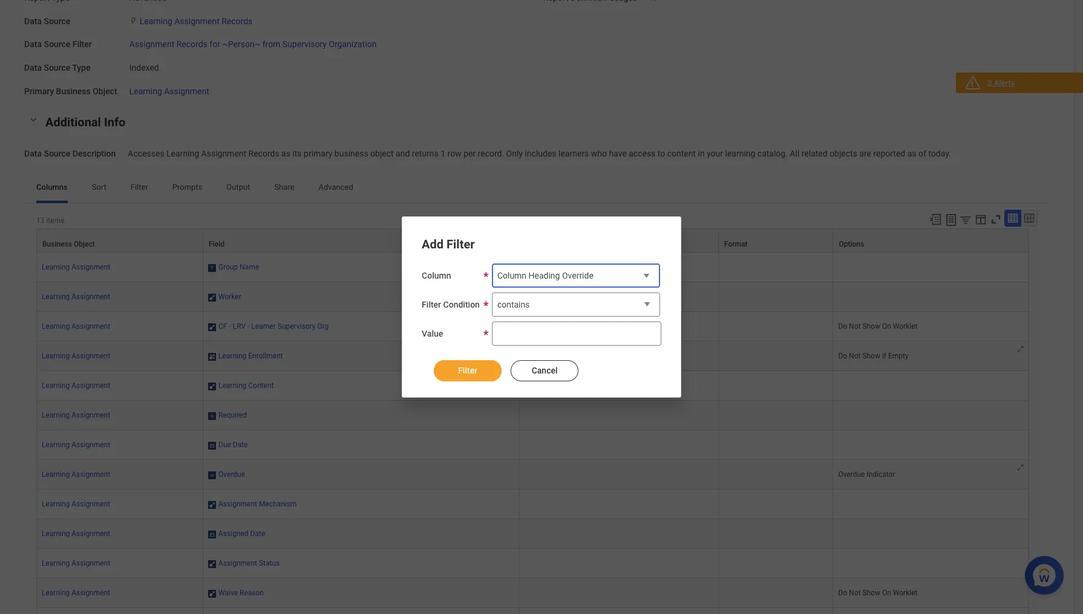 Task type: describe. For each thing, give the bounding box(es) containing it.
learning assignment link for due date
[[42, 441, 110, 450]]

field image for assignment mechanism
[[208, 501, 216, 510]]

learning assignment link for learning content
[[42, 382, 110, 391]]

learning assignment for waive reason
[[42, 590, 110, 598]]

2 as from the left
[[908, 149, 916, 158]]

field image for cf - lrv - learner supervisory org
[[208, 323, 216, 332]]

primary
[[24, 86, 54, 96]]

field image for assignment status
[[208, 560, 216, 570]]

do not show on worklet for cf - lrv - learner supervisory org
[[838, 323, 918, 331]]

filter condition
[[422, 300, 480, 310]]

type
[[72, 63, 90, 73]]

learning enrollment
[[218, 352, 283, 361]]

10 row from the top
[[36, 490, 1029, 520]]

indexed
[[129, 63, 159, 73]]

add
[[422, 237, 444, 252]]

worklet for cf - lrv - learner supervisory org
[[893, 323, 918, 331]]

sort
[[92, 183, 106, 192]]

field image for assigned date
[[208, 530, 216, 540]]

do not show on worklet for waive reason
[[838, 590, 918, 598]]

additional info
[[45, 115, 125, 129]]

due date link
[[218, 439, 248, 450]]

catalog.
[[758, 149, 788, 158]]

14 row from the top
[[36, 609, 1029, 615]]

supervisory down contains
[[524, 323, 562, 331]]

column heading override button
[[492, 264, 660, 289]]

data for data source description
[[24, 149, 42, 158]]

supervisory organization
[[524, 323, 605, 331]]

its
[[293, 149, 302, 158]]

who
[[591, 149, 607, 158]]

status
[[259, 560, 280, 568]]

options button
[[834, 230, 1028, 253]]

learning assignment for group name
[[42, 263, 110, 272]]

1 as from the left
[[281, 149, 290, 158]]

business object button
[[37, 230, 203, 253]]

lrv
[[233, 323, 246, 331]]

format
[[724, 240, 748, 249]]

export to worksheets image
[[944, 213, 959, 228]]

in
[[698, 149, 705, 158]]

field image for learning enrollment
[[208, 352, 216, 362]]

column for column
[[422, 271, 451, 281]]

due date
[[218, 441, 248, 450]]

learning assignment link for overdue
[[42, 471, 110, 479]]

filter inside button
[[458, 366, 477, 376]]

3 row from the top
[[36, 283, 1029, 312]]

learning for cf - lrv - learner supervisory org
[[42, 323, 70, 331]]

your
[[707, 149, 723, 158]]

1
[[441, 149, 445, 158]]

overdue link
[[218, 469, 245, 479]]

description
[[72, 149, 116, 158]]

4 row from the top
[[36, 312, 1029, 342]]

filter button
[[434, 361, 502, 382]]

and
[[396, 149, 410, 158]]

learning assignment records link
[[140, 14, 253, 26]]

on for cf - lrv - learner supervisory org
[[882, 323, 891, 331]]

learning for waive reason
[[42, 590, 70, 598]]

learning assignment link for assigned date
[[42, 530, 110, 539]]

source for data source type
[[44, 63, 70, 73]]

exclamation image
[[968, 80, 977, 89]]

learning for due date
[[42, 441, 70, 450]]

2 - from the left
[[248, 323, 250, 331]]

overdue for overdue indicator
[[838, 471, 865, 479]]

assignment inside additional info group
[[201, 149, 246, 158]]

on for waive reason
[[882, 590, 891, 598]]

org
[[317, 323, 329, 331]]

data source
[[24, 16, 70, 26]]

field
[[209, 240, 224, 249]]

override
[[562, 271, 594, 281]]

objects
[[830, 149, 857, 158]]

learning assignment for overdue
[[42, 471, 110, 479]]

data for data source filter
[[24, 39, 42, 49]]

0 vertical spatial business
[[56, 86, 91, 96]]

learning assignment for learning enrollment
[[42, 352, 110, 361]]

waive reason
[[218, 590, 264, 598]]

value
[[422, 329, 443, 339]]

data source type
[[24, 63, 90, 73]]

for
[[210, 39, 220, 49]]

learning assignment for assigned date
[[42, 530, 110, 539]]

share
[[274, 183, 294, 192]]

field image for learning content
[[208, 382, 216, 392]]

export to excel image
[[929, 213, 942, 226]]

learning for assignment mechanism
[[42, 501, 70, 509]]

required
[[218, 412, 247, 420]]

learners
[[559, 149, 589, 158]]

assignment status link
[[218, 558, 280, 568]]

region inside add filter 'dialog'
[[422, 351, 661, 383]]

reason
[[240, 590, 264, 598]]

primary
[[304, 149, 332, 158]]

learning assignment for required
[[42, 412, 110, 420]]

learning for group name
[[42, 263, 70, 272]]

business inside business object popup button
[[42, 240, 72, 249]]

only
[[506, 149, 523, 158]]

additional info button
[[45, 115, 125, 129]]

show for waive reason
[[863, 590, 880, 598]]

required link
[[218, 409, 247, 420]]

mechanism
[[259, 501, 297, 509]]

overdue indicator
[[838, 471, 895, 479]]

related
[[802, 149, 828, 158]]

returns
[[412, 149, 439, 158]]

record.
[[478, 149, 504, 158]]

learning inside additional info group
[[166, 149, 199, 158]]

do for cf - lrv - learner supervisory org
[[838, 323, 847, 331]]

records inside additional info group
[[248, 149, 279, 158]]

contains button
[[492, 293, 660, 318]]

assignment records for ~person~ from supervisory organization
[[129, 39, 377, 49]]

today.
[[928, 149, 951, 158]]

overdue for overdue link
[[218, 471, 245, 479]]

0 horizontal spatial organization
[[329, 39, 377, 49]]

field button
[[203, 230, 519, 253]]

7 row from the top
[[36, 401, 1029, 431]]

date for due date
[[233, 441, 248, 450]]

row containing business object
[[36, 229, 1029, 253]]

select to filter grid data image
[[959, 214, 972, 226]]

alerts
[[994, 79, 1015, 88]]

waive reason link
[[218, 587, 264, 598]]

learning
[[725, 149, 755, 158]]

assigned
[[218, 530, 248, 539]]

content
[[248, 382, 274, 391]]

field image for worker
[[208, 293, 216, 303]]

object inside popup button
[[74, 240, 95, 249]]

learning assignment link for cf - lrv - learner supervisory org
[[42, 323, 110, 331]]

learning assignment link for worker
[[42, 293, 110, 302]]

waive
[[218, 590, 238, 598]]

learner
[[251, 323, 276, 331]]

to
[[658, 149, 665, 158]]

learning assignment records
[[140, 16, 253, 26]]

object
[[370, 149, 394, 158]]

name
[[240, 263, 259, 272]]

learning for worker
[[42, 293, 70, 302]]

source for data source description
[[44, 149, 70, 158]]

enrollment
[[248, 352, 283, 361]]

data source type element
[[129, 56, 159, 74]]

13 items
[[36, 217, 64, 225]]

data for data source type
[[24, 63, 42, 73]]



Task type: locate. For each thing, give the bounding box(es) containing it.
- right cf
[[229, 323, 231, 331]]

source
[[44, 16, 70, 26], [44, 39, 70, 49], [44, 63, 70, 73], [44, 149, 70, 158]]

contains
[[497, 300, 530, 310]]

if
[[882, 352, 887, 361]]

add filter
[[422, 237, 475, 252]]

4 field image from the top
[[208, 441, 216, 451]]

4 field image from the top
[[208, 501, 216, 510]]

business
[[335, 149, 368, 158]]

data source image
[[129, 16, 137, 26]]

table image
[[1007, 213, 1019, 225]]

learning for assigned date
[[42, 530, 70, 539]]

column for column heading override
[[497, 271, 527, 281]]

filter inside 'tab list'
[[131, 183, 148, 192]]

0 vertical spatial do not show on worklet
[[838, 323, 918, 331]]

2 worklet from the top
[[893, 590, 918, 598]]

5 field image from the top
[[208, 471, 216, 481]]

field image left 'learning content'
[[208, 382, 216, 392]]

worker link
[[218, 291, 241, 302]]

learning assignment link for assignment mechanism
[[42, 501, 110, 509]]

as left its
[[281, 149, 290, 158]]

1 row from the top
[[36, 229, 1029, 253]]

field image for overdue
[[208, 471, 216, 481]]

source for data source filter
[[44, 39, 70, 49]]

fullscreen image
[[989, 213, 1003, 226]]

group
[[218, 263, 238, 272]]

9 row from the top
[[36, 461, 1029, 490]]

row
[[36, 229, 1029, 253], [36, 253, 1029, 283], [36, 283, 1029, 312], [36, 312, 1029, 342], [36, 342, 1029, 372], [36, 372, 1029, 401], [36, 401, 1029, 431], [36, 431, 1029, 461], [36, 461, 1029, 490], [36, 490, 1029, 520], [36, 520, 1029, 550], [36, 550, 1029, 579], [36, 579, 1029, 609], [36, 609, 1029, 615]]

1 on from the top
[[882, 323, 891, 331]]

8 row from the top
[[36, 431, 1029, 461]]

11 row from the top
[[36, 520, 1029, 550]]

Value text field
[[492, 322, 661, 346]]

toolbar
[[923, 210, 1038, 229]]

format button
[[719, 230, 833, 253]]

~person~
[[222, 39, 260, 49]]

0 vertical spatial not
[[849, 323, 861, 331]]

per
[[464, 149, 476, 158]]

business
[[56, 86, 91, 96], [42, 240, 72, 249]]

2 overdue from the left
[[838, 471, 865, 479]]

6 field image from the top
[[208, 530, 216, 540]]

1 vertical spatial do not show on worklet
[[838, 590, 918, 598]]

2 do not show on worklet from the top
[[838, 590, 918, 598]]

0 horizontal spatial overdue
[[218, 471, 245, 479]]

not for cf - lrv - learner supervisory org
[[849, 323, 861, 331]]

0 vertical spatial object
[[93, 86, 117, 96]]

assignment
[[174, 16, 220, 26], [129, 39, 174, 49], [164, 86, 209, 96], [201, 149, 246, 158], [72, 263, 110, 272], [72, 293, 110, 302], [72, 323, 110, 331], [72, 352, 110, 361], [72, 382, 110, 391], [72, 412, 110, 420], [72, 441, 110, 450], [72, 471, 110, 479], [72, 501, 110, 509], [218, 501, 257, 509], [72, 530, 110, 539], [72, 560, 110, 568], [218, 560, 257, 568], [72, 590, 110, 598]]

3 field image from the top
[[208, 412, 216, 421]]

learning assignment for cf - lrv - learner supervisory org
[[42, 323, 110, 331]]

0 vertical spatial records
[[222, 16, 253, 26]]

accesses learning assignment records as its primary business object and returns 1 row per record. only includes learners who have access to content in your learning catalog. all related objects are reported as of today.
[[128, 149, 951, 158]]

tab list containing columns
[[24, 174, 1050, 203]]

supervisory for learner
[[278, 323, 315, 331]]

learning assignment link for group name
[[42, 263, 110, 272]]

2 on from the top
[[882, 590, 891, 598]]

overdue
[[218, 471, 245, 479], [838, 471, 865, 479]]

all
[[790, 149, 800, 158]]

field image left cf
[[208, 323, 216, 332]]

assigned date link
[[218, 528, 265, 539]]

6 row from the top
[[36, 372, 1029, 401]]

1 vertical spatial do
[[838, 352, 847, 361]]

field image left assignment mechanism
[[208, 501, 216, 510]]

prompts
[[172, 183, 202, 192]]

field image left assignment status
[[208, 560, 216, 570]]

cancel
[[532, 366, 558, 376]]

2 not from the top
[[849, 352, 861, 361]]

show
[[863, 323, 880, 331], [863, 352, 880, 361], [863, 590, 880, 598]]

on
[[882, 323, 891, 331], [882, 590, 891, 598]]

learning assignment for worker
[[42, 293, 110, 302]]

3 source from the top
[[44, 63, 70, 73]]

source up the data source type on the left
[[44, 39, 70, 49]]

organization
[[329, 39, 377, 49], [564, 323, 605, 331]]

5 row from the top
[[36, 342, 1029, 372]]

2 vertical spatial show
[[863, 590, 880, 598]]

learning assignment link for learning enrollment
[[42, 352, 110, 361]]

show for cf - lrv - learner supervisory org
[[863, 323, 880, 331]]

3 data from the top
[[24, 63, 42, 73]]

learning for assignment status
[[42, 560, 70, 568]]

cell
[[519, 253, 719, 283], [719, 253, 834, 283], [834, 253, 1029, 283], [519, 283, 719, 312], [719, 283, 834, 312], [834, 283, 1029, 312], [719, 312, 834, 342], [519, 342, 719, 372], [719, 342, 834, 372], [519, 372, 719, 401], [719, 372, 834, 401], [834, 372, 1029, 401], [519, 401, 719, 431], [719, 401, 834, 431], [834, 401, 1029, 431], [519, 431, 719, 461], [719, 431, 834, 461], [834, 431, 1029, 461], [519, 461, 719, 490], [719, 461, 834, 490], [519, 490, 719, 520], [719, 490, 834, 520], [834, 490, 1029, 520], [519, 520, 719, 550], [719, 520, 834, 550], [834, 520, 1029, 550], [519, 550, 719, 579], [719, 550, 834, 579], [834, 550, 1029, 579], [519, 579, 719, 609], [719, 579, 834, 609], [36, 609, 203, 615], [203, 609, 519, 615], [519, 609, 719, 615], [719, 609, 834, 615], [834, 609, 1029, 615]]

2 source from the top
[[44, 39, 70, 49]]

filter
[[72, 39, 92, 49], [131, 183, 148, 192], [447, 237, 475, 252], [422, 300, 441, 310], [458, 366, 477, 376]]

0 horizontal spatial column
[[422, 271, 451, 281]]

field image left the group
[[208, 263, 216, 273]]

row
[[448, 149, 462, 158]]

learning content link
[[218, 380, 274, 391]]

field image for due date
[[208, 441, 216, 451]]

learning for learning enrollment
[[42, 352, 70, 361]]

1 horizontal spatial as
[[908, 149, 916, 158]]

of
[[919, 149, 926, 158]]

tab list
[[24, 174, 1050, 203]]

1 show from the top
[[863, 323, 880, 331]]

2 alerts
[[988, 79, 1015, 88]]

2 vertical spatial do
[[838, 590, 847, 598]]

1 vertical spatial date
[[250, 530, 265, 539]]

columns
[[36, 183, 68, 192]]

2 field image from the top
[[208, 352, 216, 362]]

assignment mechanism
[[218, 501, 297, 509]]

field image left worker
[[208, 293, 216, 303]]

overdue down due date
[[218, 471, 245, 479]]

source down data source filter on the left
[[44, 63, 70, 73]]

1 field image from the top
[[208, 263, 216, 273]]

field image
[[208, 323, 216, 332], [208, 352, 216, 362], [208, 412, 216, 421], [208, 441, 216, 451], [208, 471, 216, 481], [208, 530, 216, 540], [208, 560, 216, 570]]

worklet
[[893, 323, 918, 331], [893, 590, 918, 598]]

primary business object
[[24, 86, 117, 96]]

source for data source
[[44, 16, 70, 26]]

2 column from the left
[[497, 271, 527, 281]]

cf - lrv - learner supervisory org
[[218, 323, 329, 331]]

heading
[[529, 271, 560, 281]]

1 vertical spatial organization
[[564, 323, 605, 331]]

not for learning enrollment
[[849, 352, 861, 361]]

0 vertical spatial show
[[863, 323, 880, 331]]

1 vertical spatial records
[[177, 39, 207, 49]]

field image left overdue link
[[208, 471, 216, 481]]

learning assignment link for required
[[42, 412, 110, 420]]

source up columns
[[44, 149, 70, 158]]

3 do from the top
[[838, 590, 847, 598]]

0 vertical spatial date
[[233, 441, 248, 450]]

column up contains
[[497, 271, 527, 281]]

3 field image from the top
[[208, 382, 216, 392]]

info
[[104, 115, 125, 129]]

1 do from the top
[[838, 323, 847, 331]]

1 - from the left
[[229, 323, 231, 331]]

learning assignment for assignment status
[[42, 560, 110, 568]]

1 vertical spatial business
[[42, 240, 72, 249]]

0 vertical spatial worklet
[[893, 323, 918, 331]]

supervisory right from
[[282, 39, 327, 49]]

field image for required
[[208, 412, 216, 421]]

date right assigned
[[250, 530, 265, 539]]

2 do from the top
[[838, 352, 847, 361]]

1 source from the top
[[44, 16, 70, 26]]

learning assignment for learning content
[[42, 382, 110, 391]]

-
[[229, 323, 231, 331], [248, 323, 250, 331]]

0 vertical spatial do
[[838, 323, 847, 331]]

learning for learning content
[[42, 382, 70, 391]]

2 vertical spatial records
[[248, 149, 279, 158]]

additional
[[45, 115, 101, 129]]

column heading override
[[497, 271, 594, 281]]

data down chevron down icon
[[24, 149, 42, 158]]

learning assignment link for waive reason
[[42, 590, 110, 598]]

field image left learning enrollment
[[208, 352, 216, 362]]

learning assignment link
[[129, 84, 209, 96], [42, 263, 110, 272], [42, 293, 110, 302], [42, 323, 110, 331], [42, 352, 110, 361], [42, 382, 110, 391], [42, 412, 110, 420], [42, 441, 110, 450], [42, 471, 110, 479], [42, 501, 110, 509], [42, 530, 110, 539], [42, 560, 110, 568], [42, 590, 110, 598]]

- right lrv
[[248, 323, 250, 331]]

1 horizontal spatial overdue
[[838, 471, 865, 479]]

0 vertical spatial organization
[[329, 39, 377, 49]]

data inside additional info group
[[24, 149, 42, 158]]

advanced
[[319, 183, 353, 192]]

do not show if empty
[[838, 352, 909, 361]]

are
[[859, 149, 871, 158]]

field image left required on the bottom left of page
[[208, 412, 216, 421]]

1 horizontal spatial column
[[497, 271, 527, 281]]

records up the ~person~ on the left of page
[[222, 16, 253, 26]]

column inside popup button
[[497, 271, 527, 281]]

data source filter
[[24, 39, 92, 49]]

as left of
[[908, 149, 916, 158]]

1 horizontal spatial -
[[248, 323, 250, 331]]

learning for required
[[42, 412, 70, 420]]

expand table image
[[1023, 213, 1035, 225]]

data up primary at the top left of page
[[24, 63, 42, 73]]

field image
[[208, 263, 216, 273], [208, 293, 216, 303], [208, 382, 216, 392], [208, 501, 216, 510], [208, 590, 216, 599]]

date for assigned date
[[250, 530, 265, 539]]

1 field image from the top
[[208, 323, 216, 332]]

have
[[609, 149, 627, 158]]

worklet for waive reason
[[893, 590, 918, 598]]

field image left due
[[208, 441, 216, 451]]

learning assignment for due date
[[42, 441, 110, 450]]

region containing filter
[[422, 351, 661, 383]]

condition
[[443, 300, 480, 310]]

worker
[[218, 293, 241, 302]]

source up data source filter on the left
[[44, 16, 70, 26]]

learning assignment for assignment mechanism
[[42, 501, 110, 509]]

data source description
[[24, 149, 116, 158]]

2 show from the top
[[863, 352, 880, 361]]

4 data from the top
[[24, 149, 42, 158]]

show for learning enrollment
[[863, 352, 880, 361]]

1 vertical spatial show
[[863, 352, 880, 361]]

7 field image from the top
[[208, 560, 216, 570]]

from
[[262, 39, 280, 49]]

due
[[218, 441, 231, 450]]

0 horizontal spatial date
[[233, 441, 248, 450]]

learning
[[140, 16, 172, 26], [129, 86, 162, 96], [166, 149, 199, 158], [42, 263, 70, 272], [42, 293, 70, 302], [42, 323, 70, 331], [42, 352, 70, 361], [218, 352, 246, 361], [42, 382, 70, 391], [218, 382, 246, 391], [42, 412, 70, 420], [42, 441, 70, 450], [42, 471, 70, 479], [42, 501, 70, 509], [42, 530, 70, 539], [42, 560, 70, 568], [42, 590, 70, 598]]

1 vertical spatial worklet
[[893, 590, 918, 598]]

1 do not show on worklet from the top
[[838, 323, 918, 331]]

chevron down image
[[26, 115, 41, 124]]

learning assignment link for assignment status
[[42, 560, 110, 568]]

source inside additional info group
[[44, 149, 70, 158]]

cf - lrv - learner supervisory org link
[[218, 320, 329, 331]]

1 worklet from the top
[[893, 323, 918, 331]]

includes
[[525, 149, 556, 158]]

content
[[667, 149, 696, 158]]

4 source from the top
[[44, 149, 70, 158]]

business down type at top left
[[56, 86, 91, 96]]

date right due
[[233, 441, 248, 450]]

2 data from the top
[[24, 39, 42, 49]]

12 row from the top
[[36, 550, 1029, 579]]

column down the add at the top of the page
[[422, 271, 451, 281]]

date
[[233, 441, 248, 450], [250, 530, 265, 539]]

accesses
[[128, 149, 164, 158]]

1 horizontal spatial date
[[250, 530, 265, 539]]

0 horizontal spatial -
[[229, 323, 231, 331]]

field image for group name
[[208, 263, 216, 273]]

data for data source
[[24, 16, 42, 26]]

records left for
[[177, 39, 207, 49]]

1 vertical spatial object
[[74, 240, 95, 249]]

business object
[[42, 240, 95, 249]]

1 vertical spatial not
[[849, 352, 861, 361]]

1 data from the top
[[24, 16, 42, 26]]

learning for overdue
[[42, 471, 70, 479]]

0 vertical spatial on
[[882, 323, 891, 331]]

group name link
[[218, 261, 259, 272]]

1 horizontal spatial organization
[[564, 323, 605, 331]]

supervisory left org
[[278, 323, 315, 331]]

column
[[422, 271, 451, 281], [497, 271, 527, 281]]

items
[[46, 217, 64, 225]]

do for learning enrollment
[[838, 352, 847, 361]]

do for waive reason
[[838, 590, 847, 598]]

3 not from the top
[[849, 590, 861, 598]]

2 alerts button
[[956, 73, 1083, 96]]

business down the items on the left
[[42, 240, 72, 249]]

5 field image from the top
[[208, 590, 216, 599]]

supervisory for from
[[282, 39, 327, 49]]

options
[[839, 240, 864, 249]]

click to view/edit grid preferences image
[[974, 213, 988, 226]]

data down data source
[[24, 39, 42, 49]]

add filter dialog
[[402, 217, 681, 398]]

1 not from the top
[[849, 323, 861, 331]]

2 field image from the top
[[208, 293, 216, 303]]

2 row from the top
[[36, 253, 1029, 283]]

1 overdue from the left
[[218, 471, 245, 479]]

data up data source filter on the left
[[24, 16, 42, 26]]

field image left assigned
[[208, 530, 216, 540]]

2 vertical spatial not
[[849, 590, 861, 598]]

not
[[849, 323, 861, 331], [849, 352, 861, 361], [849, 590, 861, 598]]

0 horizontal spatial as
[[281, 149, 290, 158]]

1 vertical spatial on
[[882, 590, 891, 598]]

additional info group
[[24, 112, 1050, 160]]

1 column from the left
[[422, 271, 451, 281]]

assignment mechanism link
[[218, 498, 297, 509]]

indicator
[[867, 471, 895, 479]]

overdue left indicator
[[838, 471, 865, 479]]

13 row from the top
[[36, 579, 1029, 609]]

region
[[422, 351, 661, 383]]

learning content
[[218, 382, 274, 391]]

3 show from the top
[[863, 590, 880, 598]]

advanced element
[[129, 0, 167, 2]]

not for waive reason
[[849, 590, 861, 598]]

records left its
[[248, 149, 279, 158]]

field image left waive
[[208, 590, 216, 599]]

assignment records for ~person~ from supervisory organization link
[[129, 37, 377, 49]]

field image for waive reason
[[208, 590, 216, 599]]

group name
[[218, 263, 259, 272]]

supervisory
[[282, 39, 327, 49], [278, 323, 315, 331], [524, 323, 562, 331]]

assignment status
[[218, 560, 280, 568]]

assigned date
[[218, 530, 265, 539]]



Task type: vqa. For each thing, say whether or not it's contained in the screenshot.
caret down image
no



